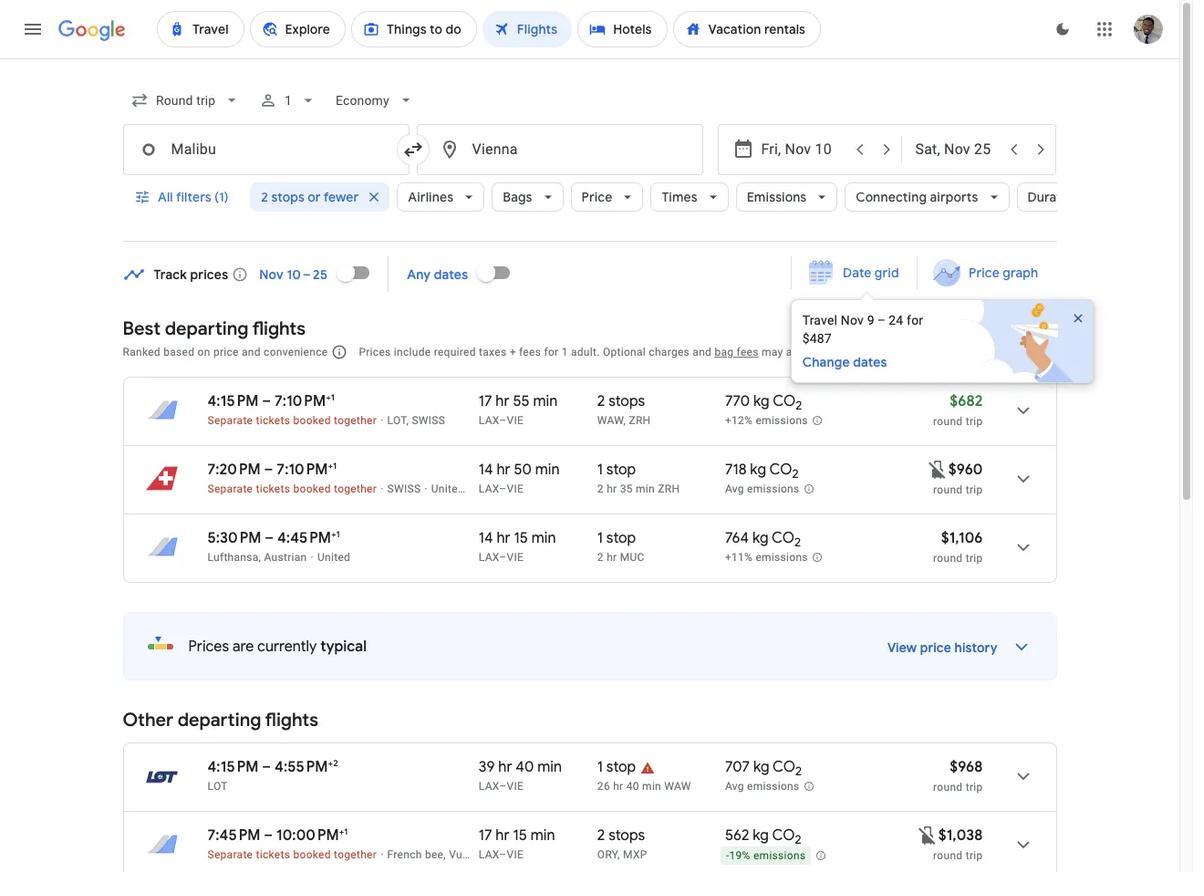 Task type: describe. For each thing, give the bounding box(es) containing it.
price for price graph
[[969, 265, 1000, 281]]

Return text field
[[916, 125, 1000, 174]]

connecting
[[856, 189, 927, 205]]

separate tickets booked together. this trip includes tickets from multiple airlines. missed connections may be protected by kiwi.com.. element for 4:15 pm
[[208, 414, 377, 427]]

round for $682
[[934, 415, 963, 428]]

1 inside 4:15 pm – 7:10 pm + 1
[[331, 391, 335, 403]]

zrh inside the 1 stop 2 hr 35 min zrh
[[658, 483, 680, 495]]

departing for best
[[165, 318, 249, 340]]

7:10 pm for 4:15 pm
[[275, 392, 326, 411]]

together for 7:20 pm
[[334, 483, 377, 495]]

960 US dollars text field
[[949, 461, 983, 479]]

together for 7:45 pm
[[334, 849, 377, 861]]

currently
[[257, 638, 317, 656]]

trip for $682
[[966, 415, 983, 428]]

prices include required taxes + fees for 1 adult. optional charges and bag fees may apply. passenger assistance
[[359, 346, 932, 359]]

5:30 pm
[[208, 529, 261, 547]]

stop for 1 stop 2 hr 35 min zrh
[[607, 461, 636, 479]]

stop for 1 stop 2 hr muc
[[607, 529, 636, 547]]

change
[[803, 354, 850, 370]]

hr for 17 hr 15 min lax – vie
[[496, 827, 510, 845]]

departing for other
[[178, 709, 261, 732]]

view
[[888, 640, 917, 656]]

2 stops waw , zrh
[[598, 392, 651, 427]]

– inside 4:15 pm – 4:55 pm + 2
[[262, 758, 271, 776]]

1106 US dollars text field
[[941, 529, 983, 547]]

Arrival time: 10:00 PM on  Saturday, November 11. text field
[[277, 826, 348, 845]]

17 for 17 hr 55 min
[[479, 392, 492, 411]]

track prices
[[154, 266, 228, 282]]

26
[[598, 780, 610, 793]]

layover (1 of 1) is a 2 hr 35 min layover at zurich airport in zürich. element
[[598, 482, 716, 496]]

+12%
[[725, 414, 753, 427]]

2 inside 4:15 pm – 4:55 pm + 2
[[333, 757, 338, 769]]

co for 707
[[773, 758, 796, 776]]

15 for 14
[[514, 529, 528, 547]]

2 inside 2 stops ory , mxp
[[598, 827, 605, 845]]

1 inside the 1 stop 2 hr 35 min zrh
[[598, 461, 603, 479]]

hr for 17 hr 55 min lax – vie
[[496, 392, 510, 411]]

2 inside 764 kg co 2
[[795, 535, 801, 550]]

all filters (1)
[[157, 189, 228, 205]]

4:15 pm for 7:10 pm
[[208, 392, 259, 411]]

– inside 17 hr 55 min lax – vie
[[499, 414, 507, 427]]

separate for 7:45 pm
[[208, 849, 253, 861]]

2 inside the 1 stop 2 hr 35 min zrh
[[598, 483, 604, 495]]

4:15 pm – 7:10 pm + 1
[[208, 391, 335, 411]]

emissions for 764
[[756, 551, 808, 564]]

all
[[157, 189, 173, 205]]

prices
[[190, 266, 228, 282]]

55
[[513, 392, 530, 411]]

united
[[317, 551, 350, 564]]

min inside the 1 stop 2 hr 35 min zrh
[[636, 483, 655, 495]]

avg for 707
[[725, 780, 744, 793]]

min for 14 hr 50 min
[[535, 461, 560, 479]]

+12% emissions
[[725, 414, 808, 427]]

lax for 14 hr 15 min
[[479, 551, 499, 564]]

travel nov 9 – 24 for $487 change dates
[[803, 313, 924, 370]]

best departing flights
[[123, 318, 306, 340]]

based
[[163, 346, 195, 359]]

– inside 14 hr 15 min lax – vie
[[499, 551, 507, 564]]

2 inside 1 stop 2 hr muc
[[598, 551, 604, 564]]

lax for 39 hr 40 min
[[479, 780, 499, 793]]

– inside 39 hr 40 min lax – vie
[[499, 780, 507, 793]]

1 and from the left
[[242, 346, 261, 359]]

avg for 718
[[725, 483, 744, 496]]

5:30 pm – 4:45 pm + 1
[[208, 528, 340, 547]]

passenger assistance button
[[819, 346, 932, 359]]

bee,
[[425, 849, 446, 861]]

ranked based on price and convenience
[[123, 346, 328, 359]]

bags
[[503, 189, 532, 205]]

zrh inside 2 stops waw , zrh
[[629, 414, 651, 427]]

+ for 14 hr 50 min
[[328, 460, 333, 472]]

total duration 14 hr 15 min. element
[[479, 529, 598, 550]]

5 round from the top
[[934, 849, 963, 862]]

flights for best departing flights
[[252, 318, 306, 340]]

kg for 562
[[753, 827, 769, 845]]

taxes
[[479, 346, 507, 359]]

stops for 17 hr 15 min
[[609, 827, 645, 845]]

, for 17 hr 15 min
[[618, 849, 620, 861]]

, for 17 hr 55 min
[[624, 414, 626, 427]]

flight details. leaves los angeles international airport at 7:20 pm on friday, november 10 and arrives at vienna international airport at 7:10 pm on saturday, november 11. image
[[1001, 457, 1045, 501]]

flight details. leaves los angeles international airport at 5:30 pm on friday, november 10 and arrives at vienna international airport at 4:45 pm on saturday, november 11. image
[[1001, 526, 1045, 569]]

lot, swiss
[[387, 414, 445, 427]]

sort by:
[[981, 343, 1028, 360]]

lot
[[208, 780, 228, 793]]

lax for 17 hr 15 min
[[479, 849, 499, 861]]

tickets for 7:45 pm
[[256, 849, 290, 861]]

min for 39 hr 40 min
[[538, 758, 562, 776]]

layover (1 of 2) is a 2 hr 25 min layover at paris-orly airport in paris. layover (2 of 2) is a 1 hr 5 min layover at milan malpensa airport in milan. element
[[598, 848, 716, 862]]

waw inside the layover (1 of 1) is a 26 hr 40 min overnight layover at warsaw chopin airport in warsaw. element
[[665, 780, 691, 793]]

separate tickets booked together for 7:45 pm
[[208, 849, 377, 861]]

hr for 26 hr 40 min waw
[[613, 780, 624, 793]]

main menu image
[[22, 18, 44, 40]]

lot,
[[387, 414, 409, 427]]

tickets for 7:20 pm
[[256, 483, 290, 495]]

lax for 14 hr 50 min
[[479, 483, 499, 495]]

$960
[[949, 461, 983, 479]]

stops for 17 hr 55 min
[[609, 392, 645, 411]]

separate tickets booked together for 7:20 pm
[[208, 483, 377, 495]]

2 stops or fewer button
[[250, 175, 390, 219]]

prices are currently typical
[[188, 638, 367, 656]]

none text field inside search field
[[123, 124, 409, 175]]

charges
[[649, 346, 690, 359]]

flights for other departing flights
[[265, 709, 318, 732]]

stops inside popup button
[[271, 189, 305, 205]]

connecting airports button
[[845, 175, 1010, 219]]

total duration 14 hr 50 min. element
[[479, 461, 598, 482]]

optional
[[603, 346, 646, 359]]

layover (1 of 1) is a 26 hr 40 min overnight layover at warsaw chopin airport in warsaw. element
[[598, 779, 716, 794]]

2 inside 562 kg co 2
[[795, 832, 802, 848]]

2 and from the left
[[693, 346, 712, 359]]

graph
[[1003, 265, 1039, 281]]

707
[[725, 758, 750, 776]]

1 horizontal spatial price
[[920, 640, 952, 656]]

date grid
[[843, 265, 899, 281]]

39 hr 40 min lax – vie
[[479, 758, 562, 793]]

$487
[[803, 331, 832, 346]]

leaves los angeles international airport at 7:20 pm on friday, november 10 and arrives at vienna international airport at 7:10 pm on saturday, november 11. element
[[208, 460, 337, 479]]

+11%
[[725, 551, 753, 564]]

min for 17 hr 15 min
[[531, 827, 555, 845]]

duration button
[[1017, 175, 1112, 219]]

$968
[[950, 758, 983, 776]]

arrival time: 7:10 pm on  saturday, november 11. text field for 7:20 pm
[[277, 460, 337, 479]]

1 stop 2 hr 35 min zrh
[[598, 461, 680, 495]]

tickets for 4:15 pm
[[256, 414, 290, 427]]

travel
[[803, 313, 838, 328]]

airlines button
[[397, 175, 485, 219]]

round trip for $960
[[934, 484, 983, 496]]

emissions down 562 kg co 2
[[754, 850, 806, 862]]

booked for 7:20 pm
[[293, 483, 331, 495]]

grid
[[875, 265, 899, 281]]

this price for this flight doesn't include overhead bin access. if you need a carry-on bag, use the bags filter to update prices. image for $960
[[927, 459, 949, 480]]

booked for 4:15 pm
[[293, 414, 331, 427]]

bags button
[[492, 175, 563, 219]]

2 round from the top
[[934, 484, 963, 496]]

any dates
[[407, 266, 468, 282]]

1 fees from the left
[[519, 346, 541, 359]]

history
[[955, 640, 998, 656]]

leaves los angeles international airport at 4:15 pm on friday, november 10 and arrives at vienna international airport at 4:55 pm on sunday, november 12. element
[[208, 757, 338, 776]]

vie for 39 hr 40 min
[[507, 780, 524, 793]]

adult.
[[571, 346, 600, 359]]

-19% emissions
[[726, 850, 806, 862]]

$682 round trip
[[934, 392, 983, 428]]

price graph button
[[922, 256, 1053, 289]]

find the best price region
[[123, 250, 1113, 383]]

any
[[407, 266, 431, 282]]

770 kg co 2
[[725, 392, 802, 414]]

price graph
[[969, 265, 1039, 281]]

this price for this flight doesn't include overhead bin access. if you need a carry-on bag, use the bags filter to update prices. image for $1,038
[[917, 824, 939, 846]]

emissions for 718
[[747, 483, 800, 496]]

trip for $968
[[966, 781, 983, 794]]

loading results progress bar
[[0, 58, 1180, 62]]

10:00 pm
[[277, 827, 339, 845]]

are
[[233, 638, 254, 656]]

hr inside 1 stop 2 hr muc
[[607, 551, 617, 564]]

7:10 pm for 7:20 pm
[[277, 461, 328, 479]]

layover (1 of 1) is a 2 hr layover at munich international airport in munich. element
[[598, 550, 716, 565]]

filters
[[176, 189, 211, 205]]

round for $1,106
[[934, 552, 963, 565]]

convenience
[[264, 346, 328, 359]]

+ for 17 hr 15 min
[[339, 826, 344, 838]]

none search field containing all filters (1)
[[123, 78, 1112, 242]]

trip for $1,106
[[966, 552, 983, 565]]

united,
[[431, 483, 467, 495]]

3 1 stop flight. element from the top
[[598, 758, 636, 779]]

best
[[123, 318, 161, 340]]

fewer
[[324, 189, 359, 205]]

duration
[[1028, 189, 1081, 205]]

dates inside travel nov 9 – 24 for $487 change dates
[[853, 354, 888, 370]]

date grid button
[[795, 256, 914, 289]]

waw inside 2 stops waw , zrh
[[598, 414, 624, 427]]

emissions button
[[736, 175, 838, 219]]

4:45 pm
[[277, 529, 331, 547]]

co for 770
[[773, 392, 796, 411]]

Departure time: 7:20 PM. text field
[[208, 461, 261, 479]]

4:15 pm for 4:55 pm
[[208, 758, 259, 776]]

sort
[[981, 343, 1006, 360]]

7:20 pm – 7:10 pm + 1
[[208, 460, 337, 479]]

separate tickets booked together for 4:15 pm
[[208, 414, 377, 427]]

co for 764
[[772, 529, 795, 547]]



Task type: vqa. For each thing, say whether or not it's contained in the screenshot.
THE 7:10 PM inside '4:15 Pm – 7:10 Pm + 1'
yes



Task type: locate. For each thing, give the bounding box(es) containing it.
2 separate tickets booked together. this trip includes tickets from multiple airlines. missed connections may be protected by kiwi.com.. element from the top
[[208, 483, 377, 495]]

3 separate tickets booked together. this trip includes tickets from multiple airlines. missed connections may be protected by kiwi.com.. element from the top
[[208, 849, 377, 861]]

3 vie from the top
[[507, 551, 524, 564]]

2 inside 770 kg co 2
[[796, 398, 802, 414]]

1 inside 1 stop 2 hr muc
[[598, 529, 603, 547]]

stop for 1 stop
[[607, 758, 636, 776]]

vie down 55
[[507, 414, 524, 427]]

0 vertical spatial 4:15 pm
[[208, 392, 259, 411]]

3 round from the top
[[934, 552, 963, 565]]

1 stop flight. element
[[598, 461, 636, 482], [598, 529, 636, 550], [598, 758, 636, 779]]

2 stops flight. element for 17 hr 55 min
[[598, 392, 645, 413]]

separate tickets booked together. this trip includes tickets from multiple airlines. missed connections may be protected by kiwi.com.. element down leaves los angeles international airport at 4:15 pm on friday, november 10 and arrives at vienna international airport at 7:10 pm on saturday, november 11. element
[[208, 414, 377, 427]]

17 left 55
[[479, 392, 492, 411]]

and down the best departing flights
[[242, 346, 261, 359]]

0 horizontal spatial for
[[544, 346, 559, 359]]

this price for this flight doesn't include overhead bin access. if you need a carry-on bag, use the bags filter to update prices. image down $968 round trip
[[917, 824, 939, 846]]

kg for 764
[[753, 529, 769, 547]]

0 vertical spatial dates
[[434, 266, 468, 282]]

1 vertical spatial swiss
[[387, 483, 421, 495]]

departing
[[165, 318, 249, 340], [178, 709, 261, 732]]

min right the 26
[[642, 780, 662, 793]]

1 lax from the top
[[479, 414, 499, 427]]

together up arrival time: 4:45 pm on  saturday, november 11. text field at left
[[334, 483, 377, 495]]

2 lax from the top
[[479, 483, 499, 495]]

2 stops flight. element for 17 hr 15 min
[[598, 827, 645, 848]]

– right vueling,
[[499, 849, 507, 861]]

hr for 39 hr 40 min lax – vie
[[498, 758, 512, 776]]

connecting airports
[[856, 189, 979, 205]]

total duration 17 hr 15 min. element
[[479, 827, 598, 848]]

austrian
[[470, 483, 513, 495], [264, 551, 307, 564], [493, 849, 535, 861]]

None text field
[[417, 124, 703, 175]]

min right 55
[[533, 392, 558, 411]]

0 vertical spatial booked
[[293, 414, 331, 427]]

2 trip from the top
[[966, 484, 983, 496]]

2 vertical spatial separate
[[208, 849, 253, 861]]

0 vertical spatial swiss
[[412, 414, 445, 427]]

None search field
[[123, 78, 1112, 242]]

round down $968 text field
[[934, 781, 963, 794]]

main content containing best departing flights
[[123, 250, 1113, 872]]

7:20 pm
[[208, 461, 261, 479]]

avg down 707
[[725, 780, 744, 793]]

1 vertical spatial this price for this flight doesn't include overhead bin access. if you need a carry-on bag, use the bags filter to update prices. image
[[917, 824, 939, 846]]

price inside button
[[969, 265, 1000, 281]]

15 for 17
[[513, 827, 527, 845]]

1 inside 5:30 pm – 4:45 pm + 1
[[336, 528, 340, 540]]

apply.
[[786, 346, 816, 359]]

1 vertical spatial flights
[[265, 709, 318, 732]]

1 stop flight. element for 14 hr 50 min
[[598, 461, 636, 482]]

kg for 770
[[754, 392, 770, 411]]

7:10 pm inside 7:20 pm – 7:10 pm + 1
[[277, 461, 328, 479]]

co inside 770 kg co 2
[[773, 392, 796, 411]]

kg for 707
[[754, 758, 770, 776]]

4:15 pm – 4:55 pm + 2
[[208, 757, 338, 776]]

1 vertical spatial ,
[[618, 849, 620, 861]]

0 vertical spatial nov
[[259, 266, 284, 282]]

airlines
[[408, 189, 454, 205]]

40 for 39
[[516, 758, 534, 776]]

2 stops flight. element down optional at top
[[598, 392, 645, 413]]

0 horizontal spatial and
[[242, 346, 261, 359]]

1 vertical spatial 40
[[627, 780, 639, 793]]

for inside travel nov 9 – 24 for $487 change dates
[[907, 313, 924, 328]]

1 horizontal spatial nov
[[841, 313, 864, 328]]

3 separate from the top
[[208, 849, 253, 861]]

separate for 4:15 pm
[[208, 414, 253, 427]]

Arrival time: 7:10 PM on  Saturday, November 11. text field
[[275, 391, 335, 411], [277, 460, 337, 479]]

round for $968
[[934, 781, 963, 794]]

emissions
[[747, 189, 807, 205]]

departing up on at left top
[[165, 318, 249, 340]]

17 hr 15 min lax – vie
[[479, 827, 555, 861]]

vie inside the "14 hr 50 min lax – vie"
[[507, 483, 524, 495]]

lax inside 17 hr 55 min lax – vie
[[479, 414, 499, 427]]

1 horizontal spatial 40
[[627, 780, 639, 793]]

0 horizontal spatial fees
[[519, 346, 541, 359]]

4 trip from the top
[[966, 781, 983, 794]]

1 vertical spatial separate
[[208, 483, 253, 495]]

prices right learn more about ranking image
[[359, 346, 391, 359]]

flight details. leaves los angeles international airport at 4:15 pm on friday, november 10 and arrives at vienna international airport at 4:55 pm on sunday, november 12. image
[[1001, 755, 1045, 798]]

4:15 pm inside 4:15 pm – 4:55 pm + 2
[[208, 758, 259, 776]]

1 vertical spatial stops
[[609, 392, 645, 411]]

trip inside $682 round trip
[[966, 415, 983, 428]]

718 kg co 2
[[725, 461, 799, 482]]

together left lot,
[[334, 414, 377, 427]]

2 avg emissions from the top
[[725, 780, 800, 793]]

2 vertical spatial together
[[334, 849, 377, 861]]

2 round trip from the top
[[934, 849, 983, 862]]

vie down 50
[[507, 483, 524, 495]]

hr inside 39 hr 40 min lax – vie
[[498, 758, 512, 776]]

0 vertical spatial stop
[[607, 461, 636, 479]]

trip inside $1,106 round trip
[[966, 552, 983, 565]]

0 vertical spatial avg emissions
[[725, 483, 800, 496]]

min right 35
[[636, 483, 655, 495]]

2 right the (1)
[[261, 189, 268, 205]]

+ for 39 hr 40 min
[[328, 757, 333, 769]]

emissions for 707
[[747, 780, 800, 793]]

stop up the 26
[[607, 758, 636, 776]]

1 stop flight. element up muc
[[598, 529, 636, 550]]

waw
[[598, 414, 624, 427], [665, 780, 691, 793]]

2 inside 707 kg co 2
[[796, 764, 802, 779]]

39
[[479, 758, 495, 776]]

ranked
[[123, 346, 161, 359]]

1 separate from the top
[[208, 414, 253, 427]]

min right 39
[[538, 758, 562, 776]]

0 horizontal spatial waw
[[598, 414, 624, 427]]

booked
[[293, 414, 331, 427], [293, 483, 331, 495], [293, 849, 331, 861]]

min down the "14 hr 50 min lax – vie"
[[532, 529, 556, 547]]

swiss left united,
[[387, 483, 421, 495]]

stops inside 2 stops ory , mxp
[[609, 827, 645, 845]]

2 vertical spatial booked
[[293, 849, 331, 861]]

1 booked from the top
[[293, 414, 331, 427]]

+ inside 7:45 pm – 10:00 pm + 1
[[339, 826, 344, 838]]

separate tickets booked together. this trip includes tickets from multiple airlines. missed connections may be protected by kiwi.com.. element for 7:45 pm
[[208, 849, 377, 861]]

1 vertical spatial nov
[[841, 313, 864, 328]]

0 vertical spatial austrian
[[470, 483, 513, 495]]

arrival time: 7:10 pm on  saturday, november 11. text field down convenience
[[275, 391, 335, 411]]

Arrival time: 4:45 PM on  Saturday, November 11. text field
[[277, 528, 340, 547]]

2 vertical spatial stop
[[607, 758, 636, 776]]

1 avg emissions from the top
[[725, 483, 800, 496]]

718
[[725, 461, 747, 479]]

+ inside 5:30 pm – 4:45 pm + 1
[[331, 528, 336, 540]]

avg emissions down 718 kg co 2
[[725, 483, 800, 496]]

fees right the 'taxes'
[[519, 346, 541, 359]]

kg up +11% emissions
[[753, 529, 769, 547]]

0 vertical spatial zrh
[[629, 414, 651, 427]]

min inside 17 hr 55 min lax – vie
[[533, 392, 558, 411]]

stop up muc
[[607, 529, 636, 547]]

40 right 39
[[516, 758, 534, 776]]

hr for 14 hr 50 min lax – vie
[[497, 461, 511, 479]]

1 vertical spatial arrival time: 7:10 pm on  saturday, november 11. text field
[[277, 460, 337, 479]]

trip down $682
[[966, 415, 983, 428]]

15 inside 14 hr 15 min lax – vie
[[514, 529, 528, 547]]

0 horizontal spatial nov
[[259, 266, 284, 282]]

4 vie from the top
[[507, 780, 524, 793]]

1 vertical spatial prices
[[188, 638, 229, 656]]

3 separate tickets booked together from the top
[[208, 849, 377, 861]]

fees
[[519, 346, 541, 359], [737, 346, 759, 359]]

1 4:15 pm from the top
[[208, 392, 259, 411]]

1 vertical spatial 1 stop flight. element
[[598, 529, 636, 550]]

typical
[[320, 638, 367, 656]]

avg
[[725, 483, 744, 496], [725, 780, 744, 793]]

15 down the "14 hr 50 min lax – vie"
[[514, 529, 528, 547]]

nov inside travel nov 9 – 24 for $487 change dates
[[841, 313, 864, 328]]

0 vertical spatial arrival time: 7:10 pm on  saturday, november 11. text field
[[275, 391, 335, 411]]

vie down total duration 39 hr 40 min. element on the bottom of the page
[[507, 780, 524, 793]]

2 up -19% emissions
[[795, 832, 802, 848]]

vie for 17 hr 15 min
[[507, 849, 524, 861]]

learn more about tracked prices image
[[232, 266, 248, 282]]

change appearance image
[[1041, 7, 1085, 51]]

0 horizontal spatial 40
[[516, 758, 534, 776]]

1 vertical spatial 2 stops flight. element
[[598, 827, 645, 848]]

flights up convenience
[[252, 318, 306, 340]]

1 17 from the top
[[479, 392, 492, 411]]

1 vertical spatial avg emissions
[[725, 780, 800, 793]]

Departure time: 7:45 PM. text field
[[208, 827, 261, 845]]

trip down the $1,106 text field
[[966, 552, 983, 565]]

1038 US dollars text field
[[939, 827, 983, 845]]

co up +11% emissions
[[772, 529, 795, 547]]

17 inside 17 hr 15 min lax – vie
[[479, 827, 492, 845]]

kg inside 707 kg co 2
[[754, 758, 770, 776]]

– right 4:15 pm text box
[[262, 758, 271, 776]]

emissions down 770 kg co 2
[[756, 414, 808, 427]]

35
[[620, 483, 633, 495]]

1 inside 7:45 pm – 10:00 pm + 1
[[344, 826, 348, 838]]

40 inside 39 hr 40 min lax – vie
[[516, 758, 534, 776]]

separate
[[208, 414, 253, 427], [208, 483, 253, 495], [208, 849, 253, 861]]

prices
[[359, 346, 391, 359], [188, 638, 229, 656]]

2 down adult.
[[598, 392, 605, 411]]

together down arrival time: 10:00 pm on  saturday, november 11. text field
[[334, 849, 377, 861]]

+ inside 4:15 pm – 7:10 pm + 1
[[326, 391, 331, 403]]

lax right united,
[[479, 483, 499, 495]]

764
[[725, 529, 749, 547]]

0 vertical spatial 14
[[479, 461, 493, 479]]

2 4:15 pm from the top
[[208, 758, 259, 776]]

– inside the "14 hr 50 min lax – vie"
[[499, 483, 507, 495]]

4 lax from the top
[[479, 780, 499, 793]]

kg inside 770 kg co 2
[[754, 392, 770, 411]]

austrian down total duration 17 hr 15 min. element
[[493, 849, 535, 861]]

min for 14 hr 15 min
[[532, 529, 556, 547]]

kg up +12% emissions
[[754, 392, 770, 411]]

1 horizontal spatial and
[[693, 346, 712, 359]]

0 vertical spatial separate tickets booked together. this trip includes tickets from multiple airlines. missed connections may be protected by kiwi.com.. element
[[208, 414, 377, 427]]

None text field
[[123, 124, 409, 175]]

vie inside 14 hr 15 min lax – vie
[[507, 551, 524, 564]]

– right 7:20 pm
[[264, 461, 273, 479]]

0 vertical spatial waw
[[598, 414, 624, 427]]

17 for 17 hr 15 min
[[479, 827, 492, 845]]

1 vertical spatial 15
[[513, 827, 527, 845]]

min down 39 hr 40 min lax – vie
[[531, 827, 555, 845]]

None field
[[123, 84, 248, 117], [328, 84, 422, 117], [123, 84, 248, 117], [328, 84, 422, 117]]

lax inside 39 hr 40 min lax – vie
[[479, 780, 499, 793]]

1 stop
[[598, 758, 636, 776]]

track
[[154, 266, 187, 282]]

– inside 4:15 pm – 7:10 pm + 1
[[262, 392, 271, 411]]

price right the view
[[920, 640, 952, 656]]

hr left muc
[[607, 551, 617, 564]]

round down $1,038
[[934, 849, 963, 862]]

times button
[[651, 175, 729, 219]]

trip down $1,038
[[966, 849, 983, 862]]

3 tickets from the top
[[256, 849, 290, 861]]

booked for 7:45 pm
[[293, 849, 331, 861]]

1 vertical spatial booked
[[293, 483, 331, 495]]

kg
[[754, 392, 770, 411], [750, 461, 766, 479], [753, 529, 769, 547], [754, 758, 770, 776], [753, 827, 769, 845]]

passenger
[[819, 346, 873, 359]]

0 vertical spatial price
[[213, 346, 239, 359]]

leaves los angeles international airport at 5:30 pm on friday, november 10 and arrives at vienna international airport at 4:45 pm on saturday, november 11. element
[[208, 528, 340, 547]]

emissions for 770
[[756, 414, 808, 427]]

co for 562
[[772, 827, 795, 845]]

lax for 17 hr 55 min
[[479, 414, 499, 427]]

– inside 7:20 pm – 7:10 pm + 1
[[264, 461, 273, 479]]

2 inside 718 kg co 2
[[792, 466, 799, 482]]

stops
[[271, 189, 305, 205], [609, 392, 645, 411], [609, 827, 645, 845]]

hr right 39
[[498, 758, 512, 776]]

price for price
[[582, 189, 613, 205]]

and
[[242, 346, 261, 359], [693, 346, 712, 359]]

1 button
[[252, 78, 325, 122]]

hr
[[496, 392, 510, 411], [497, 461, 511, 479], [607, 483, 617, 495], [497, 529, 511, 547], [607, 551, 617, 564], [498, 758, 512, 776], [613, 780, 624, 793], [496, 827, 510, 845]]

vie for 14 hr 15 min
[[507, 551, 524, 564]]

0 vertical spatial for
[[907, 313, 924, 328]]

stop inside 1 stop 2 hr muc
[[607, 529, 636, 547]]

1 trip from the top
[[966, 415, 983, 428]]

round inside $968 round trip
[[934, 781, 963, 794]]

770
[[725, 392, 750, 411]]

1 vertical spatial 14
[[479, 529, 493, 547]]

1 vertical spatial price
[[969, 265, 1000, 281]]

booked down 7:20 pm – 7:10 pm + 1
[[293, 483, 331, 495]]

1 vertical spatial round trip
[[934, 849, 983, 862]]

, inside 2 stops waw , zrh
[[624, 414, 626, 427]]

stop inside the 1 stop 2 hr 35 min zrh
[[607, 461, 636, 479]]

co right 707
[[773, 758, 796, 776]]

nov 10 – 25
[[259, 266, 328, 282]]

764 kg co 2
[[725, 529, 801, 550]]

1 vertical spatial separate tickets booked together. this trip includes tickets from multiple airlines. missed connections may be protected by kiwi.com.. element
[[208, 483, 377, 495]]

– down total duration 14 hr 50 min. element
[[499, 483, 507, 495]]

separate for 7:20 pm
[[208, 483, 253, 495]]

stop up 35
[[607, 461, 636, 479]]

price button
[[571, 175, 644, 219]]

1 horizontal spatial zrh
[[658, 483, 680, 495]]

swiss right lot,
[[412, 414, 445, 427]]

0 vertical spatial 1 stop flight. element
[[598, 461, 636, 482]]

separate tickets booked together down leaves los angeles international airport at 4:15 pm on friday, november 10 and arrives at vienna international airport at 7:10 pm on saturday, november 11. element
[[208, 414, 377, 427]]

0 vertical spatial separate
[[208, 414, 253, 427]]

1 horizontal spatial for
[[907, 313, 924, 328]]

round trip
[[934, 484, 983, 496], [934, 849, 983, 862]]

arrival time: 7:10 pm on  saturday, november 11. text field for 4:15 pm
[[275, 391, 335, 411]]

vie inside 17 hr 15 min lax – vie
[[507, 849, 524, 861]]

stops inside 2 stops waw , zrh
[[609, 392, 645, 411]]

26 hr 40 min waw
[[598, 780, 691, 793]]

+ inside 4:15 pm – 4:55 pm + 2
[[328, 757, 333, 769]]

(1)
[[214, 189, 228, 205]]

1 vertical spatial zrh
[[658, 483, 680, 495]]

2 right 707
[[796, 764, 802, 779]]

0 vertical spatial departing
[[165, 318, 249, 340]]

for right 9 – 24 on the right
[[907, 313, 924, 328]]

0 horizontal spatial prices
[[188, 638, 229, 656]]

sort by: button
[[973, 335, 1057, 368]]

co inside 718 kg co 2
[[770, 461, 792, 479]]

1 tickets from the top
[[256, 414, 290, 427]]

lax
[[479, 414, 499, 427], [479, 483, 499, 495], [479, 551, 499, 564], [479, 780, 499, 793], [479, 849, 499, 861]]

leaves los angeles international airport at 4:15 pm on friday, november 10 and arrives at vienna international airport at 7:10 pm on saturday, november 11. element
[[208, 391, 335, 411]]

kg inside 718 kg co 2
[[750, 461, 766, 479]]

total duration 17 hr 55 min. element
[[479, 392, 598, 413]]

min inside 39 hr 40 min lax – vie
[[538, 758, 562, 776]]

austrian for united, austrian
[[470, 483, 513, 495]]

mxp
[[623, 849, 647, 861]]

5 lax from the top
[[479, 849, 499, 861]]

co inside 562 kg co 2
[[772, 827, 795, 845]]

562
[[725, 827, 750, 845]]

vie for 17 hr 55 min
[[507, 414, 524, 427]]

total duration 39 hr 40 min. element
[[479, 758, 598, 779]]

2 left muc
[[598, 551, 604, 564]]

968 US dollars text field
[[950, 758, 983, 776]]

1 separate tickets booked together from the top
[[208, 414, 377, 427]]

1 vie from the top
[[507, 414, 524, 427]]

1 avg from the top
[[725, 483, 744, 496]]

3 lax from the top
[[479, 551, 499, 564]]

2 17 from the top
[[479, 827, 492, 845]]

+ inside 7:20 pm – 7:10 pm + 1
[[328, 460, 333, 472]]

hr for 14 hr 15 min lax – vie
[[497, 529, 511, 547]]

14 for 14 hr 50 min
[[479, 461, 493, 479]]

include
[[394, 346, 431, 359]]

vie inside 17 hr 55 min lax – vie
[[507, 414, 524, 427]]

2 separate from the top
[[208, 483, 253, 495]]

1 inside popup button
[[284, 93, 292, 108]]

0 horizontal spatial price
[[213, 346, 239, 359]]

lufthansa, austrian
[[208, 551, 307, 564]]

3 together from the top
[[334, 849, 377, 861]]

Departure time: 4:15 PM. text field
[[208, 392, 259, 411]]

all filters (1) button
[[123, 175, 243, 219]]

0 vertical spatial round trip
[[934, 484, 983, 496]]

14 inside 14 hr 15 min lax – vie
[[479, 529, 493, 547]]

hr inside the "14 hr 50 min lax – vie"
[[497, 461, 511, 479]]

1 vertical spatial waw
[[665, 780, 691, 793]]

min inside 17 hr 15 min lax – vie
[[531, 827, 555, 845]]

separate tickets booked together. this trip includes tickets from multiple airlines. missed connections may be protected by kiwi.com.. element
[[208, 414, 377, 427], [208, 483, 377, 495], [208, 849, 377, 861]]

1 vertical spatial 4:15 pm
[[208, 758, 259, 776]]

round down $960
[[934, 484, 963, 496]]

1 1 stop flight. element from the top
[[598, 461, 636, 482]]

2 up +12% emissions
[[796, 398, 802, 414]]

– up lufthansa, austrian
[[265, 529, 274, 547]]

2 vertical spatial austrian
[[493, 849, 535, 861]]

min
[[533, 392, 558, 411], [535, 461, 560, 479], [636, 483, 655, 495], [532, 529, 556, 547], [538, 758, 562, 776], [642, 780, 662, 793], [531, 827, 555, 845]]

stop
[[607, 461, 636, 479], [607, 529, 636, 547], [607, 758, 636, 776]]

14 inside the "14 hr 50 min lax – vie"
[[479, 461, 493, 479]]

1 vertical spatial for
[[544, 346, 559, 359]]

, inside 2 stops ory , mxp
[[618, 849, 620, 861]]

1 vertical spatial separate tickets booked together
[[208, 483, 377, 495]]

1 horizontal spatial price
[[969, 265, 1000, 281]]

ory
[[598, 849, 618, 861]]

vie for 14 hr 50 min
[[507, 483, 524, 495]]

this price for this flight doesn't include overhead bin access. if you need a carry-on bag, use the bags filter to update prices. image down $682 round trip
[[927, 459, 949, 480]]

1 vertical spatial avg
[[725, 780, 744, 793]]

0 horizontal spatial dates
[[434, 266, 468, 282]]

lax inside the "14 hr 50 min lax – vie"
[[479, 483, 499, 495]]

0 vertical spatial price
[[582, 189, 613, 205]]

price left graph
[[969, 265, 1000, 281]]

1 vertical spatial stop
[[607, 529, 636, 547]]

trip inside $968 round trip
[[966, 781, 983, 794]]

1 vertical spatial 17
[[479, 827, 492, 845]]

, left mxp
[[618, 849, 620, 861]]

1 stop flight. element up 35
[[598, 461, 636, 482]]

2 inside 2 stops waw , zrh
[[598, 392, 605, 411]]

tickets
[[256, 414, 290, 427], [256, 483, 290, 495], [256, 849, 290, 861]]

co inside 764 kg co 2
[[772, 529, 795, 547]]

separate tickets booked together. this trip includes tickets from multiple airlines. missed connections may be protected by kiwi.com.. element for 7:20 pm
[[208, 483, 377, 495]]

2 14 from the top
[[479, 529, 493, 547]]

14 for 14 hr 15 min
[[479, 529, 493, 547]]

round trip for $1,038
[[934, 849, 983, 862]]

2 booked from the top
[[293, 483, 331, 495]]

price right bags popup button
[[582, 189, 613, 205]]

Departure time: 4:15 PM. text field
[[208, 758, 259, 776]]

0 vertical spatial stops
[[271, 189, 305, 205]]

emissions down 764 kg co 2
[[756, 551, 808, 564]]

hr inside the 1 stop 2 hr 35 min zrh
[[607, 483, 617, 495]]

Arrival time: 4:55 PM on  Sunday, November 12. text field
[[275, 757, 338, 776]]

1 2 stops flight. element from the top
[[598, 392, 645, 413]]

1 round from the top
[[934, 415, 963, 428]]

learn more about ranking image
[[332, 344, 348, 360]]

2 vertical spatial tickets
[[256, 849, 290, 861]]

1 vertical spatial austrian
[[264, 551, 307, 564]]

17 inside 17 hr 55 min lax – vie
[[479, 392, 492, 411]]

dates
[[434, 266, 468, 282], [853, 354, 888, 370]]

0 vertical spatial 7:10 pm
[[275, 392, 326, 411]]

for
[[907, 313, 924, 328], [544, 346, 559, 359]]

0 horizontal spatial price
[[582, 189, 613, 205]]

2 2 stops flight. element from the top
[[598, 827, 645, 848]]

0 vertical spatial flights
[[252, 318, 306, 340]]

co inside 707 kg co 2
[[773, 758, 796, 776]]

2 right 4:55 pm
[[333, 757, 338, 769]]

together for 4:15 pm
[[334, 414, 377, 427]]

avg emissions for 718
[[725, 483, 800, 496]]

7:45 pm
[[208, 827, 261, 845]]

2 vie from the top
[[507, 483, 524, 495]]

required
[[434, 346, 476, 359]]

vie inside 39 hr 40 min lax – vie
[[507, 780, 524, 793]]

1 stop from the top
[[607, 461, 636, 479]]

lax inside 14 hr 15 min lax – vie
[[479, 551, 499, 564]]

1 stop flight. element for 14 hr 15 min
[[598, 529, 636, 550]]

1 vertical spatial 7:10 pm
[[277, 461, 328, 479]]

2 stops ory , mxp
[[598, 827, 647, 861]]

7:45 pm – 10:00 pm + 1
[[208, 826, 348, 845]]

austrian for lufthansa, austrian
[[264, 551, 307, 564]]

2 fees from the left
[[737, 346, 759, 359]]

round inside $682 round trip
[[934, 415, 963, 428]]

kg right 707
[[754, 758, 770, 776]]

0 horizontal spatial zrh
[[629, 414, 651, 427]]

co up -19% emissions
[[772, 827, 795, 845]]

co for 718
[[770, 461, 792, 479]]

40 for 26
[[627, 780, 639, 793]]

avg emissions down 707 kg co 2
[[725, 780, 800, 793]]

Departure time: 5:30 PM. text field
[[208, 529, 261, 547]]

separate tickets booked together down 7:45 pm – 10:00 pm + 1
[[208, 849, 377, 861]]

arrival time: 7:10 pm on  saturday, november 11. text field up arrival time: 4:45 pm on  saturday, november 11. text field at left
[[277, 460, 337, 479]]

1 horizontal spatial prices
[[359, 346, 391, 359]]

flight details. leaves los angeles international airport at 7:45 pm on friday, november 10 and arrives at vienna international airport at 10:00 pm on saturday, november 11. image
[[1001, 823, 1045, 867]]

hr inside 17 hr 15 min lax – vie
[[496, 827, 510, 845]]

min inside the layover (1 of 1) is a 26 hr 40 min overnight layover at warsaw chopin airport in warsaw. element
[[642, 780, 662, 793]]

, up the 1 stop 2 hr 35 min zrh
[[624, 414, 626, 427]]

17
[[479, 392, 492, 411], [479, 827, 492, 845]]

price
[[213, 346, 239, 359], [920, 640, 952, 656]]

–
[[262, 392, 271, 411], [499, 414, 507, 427], [264, 461, 273, 479], [499, 483, 507, 495], [265, 529, 274, 547], [499, 551, 507, 564], [262, 758, 271, 776], [499, 780, 507, 793], [264, 827, 273, 845], [499, 849, 507, 861]]

4:15 pm up lot
[[208, 758, 259, 776]]

7:10 pm inside 4:15 pm – 7:10 pm + 1
[[275, 392, 326, 411]]

stops left the or
[[271, 189, 305, 205]]

1 separate tickets booked together. this trip includes tickets from multiple airlines. missed connections may be protected by kiwi.com.. element from the top
[[208, 414, 377, 427]]

2 separate tickets booked together from the top
[[208, 483, 377, 495]]

departing up 4:15 pm text box
[[178, 709, 261, 732]]

Departure text field
[[761, 125, 845, 174]]

– right departure time: 7:45 pm. text field
[[264, 827, 273, 845]]

2 avg from the top
[[725, 780, 744, 793]]

0 horizontal spatial ,
[[618, 849, 620, 861]]

min inside 14 hr 15 min lax – vie
[[532, 529, 556, 547]]

hr inside 17 hr 55 min lax – vie
[[496, 392, 510, 411]]

1 horizontal spatial dates
[[853, 354, 888, 370]]

0 vertical spatial this price for this flight doesn't include overhead bin access. if you need a carry-on bag, use the bags filter to update prices. image
[[927, 459, 949, 480]]

flight details. leaves los angeles international airport at 4:15 pm on friday, november 10 and arrives at vienna international airport at 7:10 pm on saturday, november 11. image
[[1001, 389, 1045, 432]]

1 vertical spatial price
[[920, 640, 952, 656]]

4 round from the top
[[934, 781, 963, 794]]

tickets down leaves los angeles international airport at 4:15 pm on friday, november 10 and arrives at vienna international airport at 7:10 pm on saturday, november 11. element
[[256, 414, 290, 427]]

may
[[762, 346, 783, 359]]

hr left 55
[[496, 392, 510, 411]]

1 inside 7:20 pm – 7:10 pm + 1
[[333, 460, 337, 472]]

2 inside 2 stops or fewer popup button
[[261, 189, 268, 205]]

kg for 718
[[750, 461, 766, 479]]

trip
[[966, 415, 983, 428], [966, 484, 983, 496], [966, 552, 983, 565], [966, 781, 983, 794], [966, 849, 983, 862]]

hr left 50
[[497, 461, 511, 479]]

$1,106
[[941, 529, 983, 547]]

14 down united, austrian at the bottom of page
[[479, 529, 493, 547]]

min for 17 hr 55 min
[[533, 392, 558, 411]]

2 stops or fewer
[[261, 189, 359, 205]]

– inside 17 hr 15 min lax – vie
[[499, 849, 507, 861]]

2 vertical spatial stops
[[609, 827, 645, 845]]

2 1 stop flight. element from the top
[[598, 529, 636, 550]]

layover (1 of 2) is a 1 hr 45 min layover at warsaw chopin airport in warsaw. layover (2 of 2) is a 1 hr 15 min layover at zurich airport in zürich. element
[[598, 413, 716, 428]]

15 inside 17 hr 15 min lax – vie
[[513, 827, 527, 845]]

nov right the learn more about tracked prices icon
[[259, 266, 284, 282]]

2 stop from the top
[[607, 529, 636, 547]]

3 stop from the top
[[607, 758, 636, 776]]

50
[[514, 461, 532, 479]]

40 down 1 stop
[[627, 780, 639, 793]]

0 vertical spatial tickets
[[256, 414, 290, 427]]

1 horizontal spatial waw
[[665, 780, 691, 793]]

2 together from the top
[[334, 483, 377, 495]]

leaves los angeles international airport at 7:45 pm on friday, november 10 and arrives at vienna international airport at 10:00 pm on saturday, november 11. element
[[208, 826, 348, 845]]

for left adult.
[[544, 346, 559, 359]]

3 booked from the top
[[293, 849, 331, 861]]

avg emissions for 707
[[725, 780, 800, 793]]

+ for 17 hr 55 min
[[326, 391, 331, 403]]

7:10 pm down convenience
[[275, 392, 326, 411]]

0 vertical spatial 17
[[479, 392, 492, 411]]

5 trip from the top
[[966, 849, 983, 862]]

9 – 24
[[867, 313, 904, 328]]

2 tickets from the top
[[256, 483, 290, 495]]

stops up mxp
[[609, 827, 645, 845]]

min inside the "14 hr 50 min lax – vie"
[[535, 461, 560, 479]]

zrh right 35
[[658, 483, 680, 495]]

5 vie from the top
[[507, 849, 524, 861]]

close image
[[1071, 311, 1085, 326]]

707 kg co 2
[[725, 758, 802, 779]]

swap origin and destination. image
[[402, 139, 424, 161]]

waw up "layover (1 of 2) is a 2 hr 25 min layover at paris-orly airport in paris. layover (2 of 2) is a 1 hr 5 min layover at milan malpensa airport in milan." element at the bottom of page
[[665, 780, 691, 793]]

1 14 from the top
[[479, 461, 493, 479]]

prices for prices are currently typical
[[188, 638, 229, 656]]

1 round trip from the top
[[934, 484, 983, 496]]

0 vertical spatial avg
[[725, 483, 744, 496]]

2 vertical spatial separate tickets booked together
[[208, 849, 377, 861]]

3 trip from the top
[[966, 552, 983, 565]]

view price history image
[[1000, 625, 1043, 669]]

this price for this flight doesn't include overhead bin access. if you need a carry-on bag, use the bags filter to update prices. image
[[927, 459, 949, 480], [917, 824, 939, 846]]

– right departure time: 4:15 pm. text field
[[262, 392, 271, 411]]

muc
[[620, 551, 645, 564]]

2 stops flight. element
[[598, 392, 645, 413], [598, 827, 645, 848]]

– inside 5:30 pm – 4:45 pm + 1
[[265, 529, 274, 547]]

prices for prices include required taxes + fees for 1 adult. optional charges and bag fees may apply. passenger assistance
[[359, 346, 391, 359]]

+ for 14 hr 15 min
[[331, 528, 336, 540]]

0 vertical spatial prices
[[359, 346, 391, 359]]

by:
[[1009, 343, 1028, 360]]

1 stop 2 hr muc
[[598, 529, 645, 564]]

emissions down 718 kg co 2
[[747, 483, 800, 496]]

1 vertical spatial tickets
[[256, 483, 290, 495]]

1 horizontal spatial ,
[[624, 414, 626, 427]]

separate tickets booked together. this trip includes tickets from multiple airlines. missed connections may be protected by kiwi.com.. element down leaves los angeles international airport at 7:20 pm on friday, november 10 and arrives at vienna international airport at 7:10 pm on saturday, november 11. element
[[208, 483, 377, 495]]

0 vertical spatial ,
[[624, 414, 626, 427]]

562 kg co 2
[[725, 827, 802, 848]]

4:15 pm down ranked based on price and convenience
[[208, 392, 259, 411]]

separate down 7:45 pm
[[208, 849, 253, 861]]

1 vertical spatial departing
[[178, 709, 261, 732]]

trip down $960
[[966, 484, 983, 496]]

2 vertical spatial 1 stop flight. element
[[598, 758, 636, 779]]

1 vertical spatial dates
[[853, 354, 888, 370]]

1 together from the top
[[334, 414, 377, 427]]

price inside popup button
[[582, 189, 613, 205]]

1 horizontal spatial fees
[[737, 346, 759, 359]]

682 US dollars text field
[[950, 392, 983, 411]]

– inside 7:45 pm – 10:00 pm + 1
[[264, 827, 273, 845]]

0 vertical spatial 2 stops flight. element
[[598, 392, 645, 413]]

0 vertical spatial separate tickets booked together
[[208, 414, 377, 427]]

price
[[582, 189, 613, 205], [969, 265, 1000, 281]]

4:15 pm inside 4:15 pm – 7:10 pm + 1
[[208, 392, 259, 411]]

waw up the 1 stop 2 hr 35 min zrh
[[598, 414, 624, 427]]

2 vertical spatial separate tickets booked together. this trip includes tickets from multiple airlines. missed connections may be protected by kiwi.com.. element
[[208, 849, 377, 861]]

hr inside 14 hr 15 min lax – vie
[[497, 529, 511, 547]]

0 vertical spatial 40
[[516, 758, 534, 776]]

other departing flights
[[123, 709, 318, 732]]

0 vertical spatial 15
[[514, 529, 528, 547]]

united, austrian
[[431, 483, 513, 495]]

change dates button
[[803, 353, 928, 371]]

tickets down 7:45 pm – 10:00 pm + 1
[[256, 849, 290, 861]]

kg inside 562 kg co 2
[[753, 827, 769, 845]]

main content
[[123, 250, 1113, 872]]

kg inside 764 kg co 2
[[753, 529, 769, 547]]

fees right bag
[[737, 346, 759, 359]]

round inside $1,106 round trip
[[934, 552, 963, 565]]



